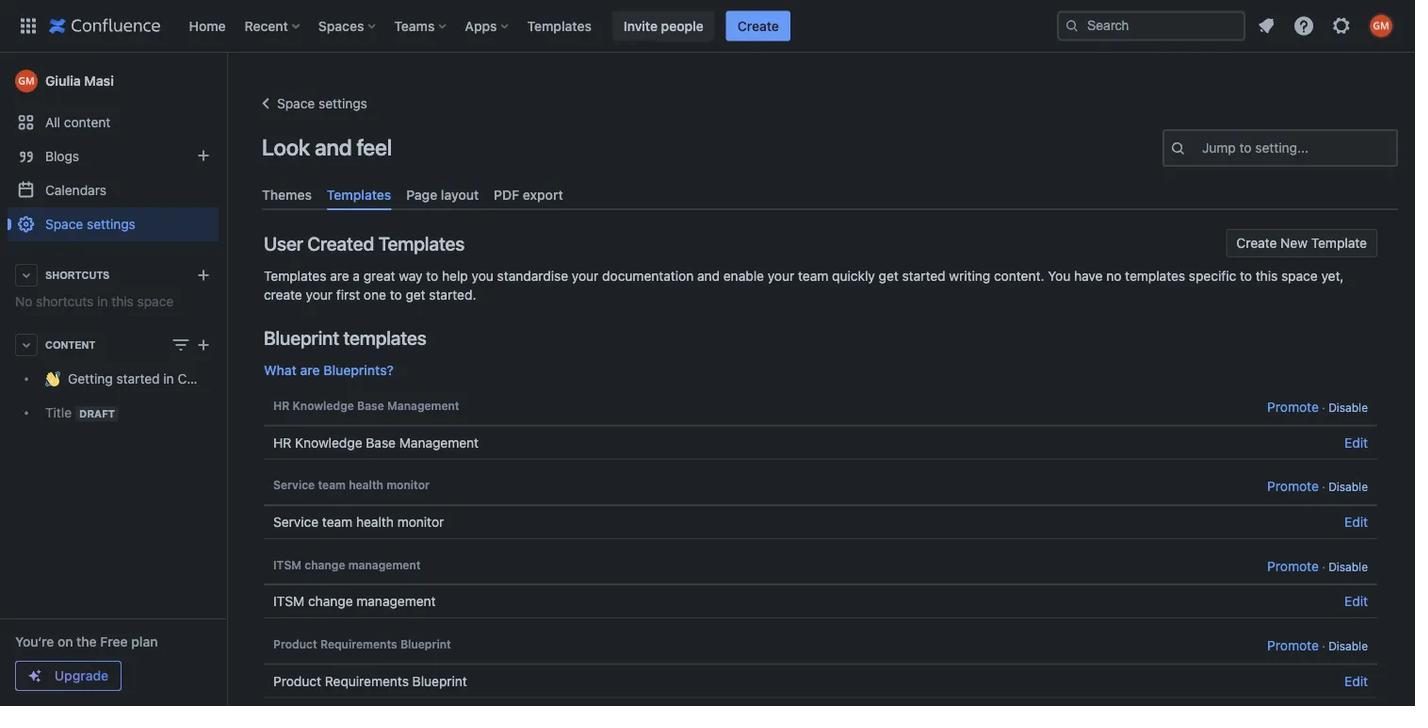 Task type: describe. For each thing, give the bounding box(es) containing it.
page
[[407, 187, 438, 202]]

promote button for service team health monitor
[[1268, 476, 1320, 498]]

teams button
[[389, 11, 454, 41]]

1 vertical spatial requirements
[[325, 673, 409, 689]]

· for service team health monitor
[[1323, 480, 1326, 494]]

create new template link
[[1227, 229, 1378, 258]]

edit for itsm change management
[[1345, 594, 1369, 609]]

jump
[[1203, 140, 1237, 156]]

giulia masi
[[45, 73, 114, 89]]

0 vertical spatial requirements
[[320, 637, 398, 651]]

spaces
[[318, 18, 364, 33]]

templates inside templates are a great way to help you standardise your documentation and enable your team quickly get started writing content. you have no templates specific to this space yet, create your first one to get started.
[[264, 268, 327, 284]]

you
[[472, 268, 494, 284]]

and inside templates are a great way to help you standardise your documentation and enable your team quickly get started writing content. you have no templates specific to this space yet, create your first one to get started.
[[698, 268, 720, 284]]

no
[[15, 294, 32, 309]]

giulia
[[45, 73, 81, 89]]

new
[[1281, 235, 1308, 251]]

pdf export link
[[487, 179, 571, 210]]

jump to setting...
[[1203, 140, 1309, 156]]

0 vertical spatial blueprint
[[264, 326, 339, 349]]

0 vertical spatial knowledge
[[293, 399, 354, 412]]

apps
[[465, 18, 497, 33]]

page layout link
[[399, 179, 487, 210]]

4 promote from the top
[[1268, 637, 1320, 653]]

you
[[1049, 268, 1071, 284]]

a
[[353, 268, 360, 284]]

promote · disable for service team health monitor
[[1268, 478, 1369, 494]]

pdf
[[494, 187, 520, 202]]

2 hr knowledge base management from the top
[[273, 435, 479, 450]]

1 vertical spatial management
[[357, 594, 436, 609]]

0 vertical spatial space settings link
[[255, 92, 368, 115]]

2 horizontal spatial your
[[768, 268, 795, 284]]

4 · from the top
[[1323, 639, 1326, 653]]

appswitcher icon image
[[17, 15, 40, 37]]

plan
[[131, 634, 158, 650]]

feel
[[357, 134, 392, 160]]

0 vertical spatial change
[[305, 558, 346, 571]]

1 vertical spatial get
[[406, 287, 426, 303]]

on
[[58, 634, 73, 650]]

1 vertical spatial base
[[366, 435, 396, 450]]

settings inside the space element
[[87, 216, 136, 232]]

are for templates
[[330, 268, 349, 284]]

0 vertical spatial space settings
[[277, 96, 368, 111]]

4 promote button from the top
[[1268, 635, 1320, 657]]

0 vertical spatial monitor
[[387, 478, 430, 492]]

global element
[[11, 0, 1054, 52]]

all
[[45, 115, 60, 130]]

created
[[308, 232, 374, 254]]

export
[[523, 187, 564, 202]]

create a blog image
[[192, 144, 215, 167]]

blueprint templates
[[264, 326, 427, 349]]

first
[[336, 287, 360, 303]]

themes
[[262, 187, 312, 202]]

setting...
[[1256, 140, 1309, 156]]

this inside templates are a great way to help you standardise your documentation and enable your team quickly get started writing content. you have no templates specific to this space yet, create your first one to get started.
[[1256, 268, 1279, 284]]

documentation
[[603, 268, 694, 284]]

started.
[[429, 287, 477, 303]]

look and feel
[[262, 134, 392, 160]]

create new template
[[1237, 235, 1368, 251]]

tree inside the space element
[[8, 362, 247, 430]]

blogs link
[[8, 140, 219, 173]]

to right one
[[390, 287, 402, 303]]

create link
[[727, 11, 791, 41]]

what are blueprints?
[[264, 363, 394, 378]]

1 product requirements blueprint from the top
[[273, 637, 451, 651]]

you're
[[15, 634, 54, 650]]

enable
[[724, 268, 765, 284]]

invite
[[624, 18, 658, 33]]

1 vertical spatial health
[[356, 514, 394, 530]]

no shortcuts in this space
[[15, 294, 174, 309]]

0 horizontal spatial space
[[45, 216, 83, 232]]

recent button
[[239, 11, 307, 41]]

all content link
[[8, 106, 219, 140]]

teams
[[394, 18, 435, 33]]

upgrade
[[55, 668, 109, 683]]

disable for hr knowledge base management
[[1329, 401, 1369, 414]]

shortcuts button
[[8, 258, 219, 292]]

templates up 'way'
[[379, 232, 465, 254]]

0 vertical spatial base
[[357, 399, 384, 412]]

1 horizontal spatial settings
[[319, 96, 368, 111]]

user created templates
[[264, 232, 465, 254]]

templates link inside global element
[[522, 11, 598, 41]]

title
[[45, 405, 72, 420]]

templates inside templates are a great way to help you standardise your documentation and enable your team quickly get started writing content. you have no templates specific to this space yet, create your first one to get started.
[[1126, 268, 1186, 284]]

1 service team health monitor from the top
[[273, 478, 430, 492]]

way
[[399, 268, 423, 284]]

1 itsm from the top
[[273, 558, 302, 571]]

search image
[[1065, 18, 1080, 33]]

edit for product requirements blueprint
[[1345, 673, 1369, 689]]

have
[[1075, 268, 1103, 284]]

specific
[[1190, 268, 1237, 284]]

banner containing home
[[0, 0, 1416, 53]]

space settings inside the space element
[[45, 216, 136, 232]]

yet,
[[1322, 268, 1345, 284]]

recent
[[245, 18, 288, 33]]

disable for itsm change management
[[1329, 560, 1369, 573]]

user
[[264, 232, 303, 254]]

2 product from the top
[[273, 673, 322, 689]]

no
[[1107, 268, 1122, 284]]

0 horizontal spatial your
[[306, 287, 333, 303]]

getting
[[68, 371, 113, 386]]

create for create new template
[[1237, 235, 1278, 251]]

pdf export
[[494, 187, 564, 202]]

promote · disable for hr knowledge base management
[[1268, 399, 1369, 415]]

writing
[[950, 268, 991, 284]]

promote · disable for itsm change management
[[1268, 558, 1369, 574]]

tab list containing themes
[[255, 179, 1407, 210]]

people
[[661, 18, 704, 33]]

in for started
[[163, 371, 174, 386]]

shortcuts
[[36, 294, 94, 309]]

edit link for itsm change management
[[1345, 594, 1369, 609]]

content
[[45, 339, 95, 351]]

templates are a great way to help you standardise your documentation and enable your team quickly get started writing content. you have no templates specific to this space yet, create your first one to get started.
[[264, 268, 1345, 303]]

2 service team health monitor from the top
[[273, 514, 444, 530]]

home link
[[183, 11, 232, 41]]

2 service from the top
[[273, 514, 319, 530]]

promote for hr knowledge base management
[[1268, 399, 1320, 415]]

all content
[[45, 115, 111, 130]]

content button
[[8, 328, 219, 362]]



Task type: locate. For each thing, give the bounding box(es) containing it.
space settings up look and feel on the left of page
[[277, 96, 368, 111]]

add shortcut image
[[192, 264, 215, 287]]

content
[[64, 115, 111, 130]]

1 horizontal spatial space settings
[[277, 96, 368, 111]]

started left the writing
[[903, 268, 946, 284]]

· for itsm change management
[[1323, 560, 1326, 573]]

title draft
[[45, 405, 115, 420]]

0 vertical spatial management
[[349, 558, 421, 571]]

tree
[[8, 362, 247, 430]]

0 horizontal spatial templates link
[[320, 179, 399, 210]]

2 vertical spatial team
[[322, 514, 353, 530]]

hr
[[273, 399, 290, 412], [273, 435, 292, 450]]

started down content dropdown button at left
[[116, 371, 160, 386]]

help
[[442, 268, 468, 284]]

1 product from the top
[[273, 637, 317, 651]]

management
[[349, 558, 421, 571], [357, 594, 436, 609]]

promote button
[[1268, 396, 1320, 418], [1268, 476, 1320, 498], [1268, 555, 1320, 577], [1268, 635, 1320, 657]]

create
[[738, 18, 779, 33], [1237, 235, 1278, 251]]

content.
[[995, 268, 1045, 284]]

disable link
[[1329, 401, 1369, 414], [1329, 480, 1369, 494], [1329, 560, 1369, 573], [1329, 639, 1369, 653]]

space settings
[[277, 96, 368, 111], [45, 216, 136, 232]]

1 vertical spatial service
[[273, 514, 319, 530]]

1 vertical spatial product requirements blueprint
[[273, 673, 467, 689]]

shortcuts
[[45, 269, 110, 281]]

space
[[1282, 268, 1319, 284], [137, 294, 174, 309]]

0 vertical spatial space
[[277, 96, 315, 111]]

1 horizontal spatial your
[[572, 268, 599, 284]]

2 promote button from the top
[[1268, 476, 1320, 498]]

this down shortcuts dropdown button
[[111, 294, 134, 309]]

0 horizontal spatial space settings link
[[8, 207, 219, 241]]

space element
[[0, 53, 247, 706]]

standardise
[[497, 268, 569, 284]]

disable for service team health monitor
[[1329, 480, 1369, 494]]

3 disable link from the top
[[1329, 560, 1369, 573]]

tab list
[[255, 179, 1407, 210]]

1 disable link from the top
[[1329, 401, 1369, 414]]

promote button for itsm change management
[[1268, 555, 1320, 577]]

settings
[[319, 96, 368, 111], [87, 216, 136, 232]]

are inside templates are a great way to help you standardise your documentation and enable your team quickly get started writing content. you have no templates specific to this space yet, create your first one to get started.
[[330, 268, 349, 284]]

1 vertical spatial this
[[111, 294, 134, 309]]

create a page image
[[192, 334, 215, 356]]

2 promote from the top
[[1268, 478, 1320, 494]]

1 vertical spatial in
[[163, 371, 174, 386]]

themes link
[[255, 179, 320, 210]]

create inside global element
[[738, 18, 779, 33]]

health
[[349, 478, 384, 492], [356, 514, 394, 530]]

3 promote · disable from the top
[[1268, 558, 1369, 574]]

1 vertical spatial started
[[116, 371, 160, 386]]

in
[[97, 294, 108, 309], [163, 371, 174, 386]]

edit link for product requirements blueprint
[[1345, 673, 1369, 689]]

settings icon image
[[1331, 15, 1354, 37]]

to right jump
[[1240, 140, 1252, 156]]

4 disable link from the top
[[1329, 639, 1369, 653]]

0 horizontal spatial space
[[137, 294, 174, 309]]

3 disable from the top
[[1329, 560, 1369, 573]]

templates inside global element
[[528, 18, 592, 33]]

space inside templates are a great way to help you standardise your documentation and enable your team quickly get started writing content. you have no templates specific to this space yet, create your first one to get started.
[[1282, 268, 1319, 284]]

4 promote · disable from the top
[[1268, 637, 1369, 653]]

4 disable from the top
[[1329, 639, 1369, 653]]

to right specific
[[1241, 268, 1253, 284]]

0 vertical spatial are
[[330, 268, 349, 284]]

1 vertical spatial space settings link
[[8, 207, 219, 241]]

getting started in confluence
[[68, 371, 247, 386]]

1 vertical spatial space
[[45, 216, 83, 232]]

1 promote button from the top
[[1268, 396, 1320, 418]]

1 horizontal spatial templates
[[1126, 268, 1186, 284]]

Search settings text field
[[1203, 139, 1206, 157]]

your
[[572, 268, 599, 284], [768, 268, 795, 284], [306, 287, 333, 303]]

started
[[903, 268, 946, 284], [116, 371, 160, 386]]

masi
[[84, 73, 114, 89]]

1 horizontal spatial templates link
[[522, 11, 598, 41]]

premium image
[[27, 668, 42, 683]]

are for what
[[300, 363, 320, 378]]

templates right 'apps' "popup button"
[[528, 18, 592, 33]]

are right what
[[300, 363, 320, 378]]

1 vertical spatial space
[[137, 294, 174, 309]]

space down shortcuts dropdown button
[[137, 294, 174, 309]]

0 vertical spatial team
[[799, 268, 829, 284]]

calendars link
[[8, 173, 219, 207]]

1 vertical spatial monitor
[[398, 514, 444, 530]]

blogs
[[45, 148, 79, 164]]

disable link for itsm change management
[[1329, 560, 1369, 573]]

edit for service team health monitor
[[1345, 514, 1369, 530]]

1 horizontal spatial and
[[698, 268, 720, 284]]

confluence image
[[49, 15, 161, 37], [49, 15, 161, 37]]

1 vertical spatial itsm change management
[[273, 594, 436, 609]]

0 vertical spatial and
[[315, 134, 352, 160]]

0 vertical spatial hr
[[273, 399, 290, 412]]

0 horizontal spatial templates
[[344, 326, 427, 349]]

service team health monitor
[[273, 478, 430, 492], [273, 514, 444, 530]]

and
[[315, 134, 352, 160], [698, 268, 720, 284]]

0 vertical spatial product requirements blueprint
[[273, 637, 451, 651]]

base
[[357, 399, 384, 412], [366, 435, 396, 450]]

0 horizontal spatial get
[[406, 287, 426, 303]]

in inside getting started in confluence link
[[163, 371, 174, 386]]

space settings link down calendars
[[8, 207, 219, 241]]

1 vertical spatial space settings
[[45, 216, 136, 232]]

tree containing getting started in confluence
[[8, 362, 247, 430]]

1 hr knowledge base management from the top
[[273, 399, 460, 412]]

hr knowledge base management
[[273, 399, 460, 412], [273, 435, 479, 450]]

started inside tree
[[116, 371, 160, 386]]

page layout
[[407, 187, 479, 202]]

in down "change view" icon
[[163, 371, 174, 386]]

to
[[1240, 140, 1252, 156], [426, 268, 439, 284], [1241, 268, 1253, 284], [390, 287, 402, 303]]

1 horizontal spatial space settings link
[[255, 92, 368, 115]]

get
[[879, 268, 899, 284], [406, 287, 426, 303]]

your right enable
[[768, 268, 795, 284]]

Search field
[[1058, 11, 1246, 41]]

·
[[1323, 401, 1326, 414], [1323, 480, 1326, 494], [1323, 560, 1326, 573], [1323, 639, 1326, 653]]

1 vertical spatial change
[[308, 594, 353, 609]]

1 horizontal spatial space
[[277, 96, 315, 111]]

draft
[[79, 407, 115, 420]]

apps button
[[459, 11, 516, 41]]

this inside the space element
[[111, 294, 134, 309]]

spaces button
[[313, 11, 383, 41]]

templates up create
[[264, 268, 327, 284]]

0 vertical spatial get
[[879, 268, 899, 284]]

0 vertical spatial health
[[349, 478, 384, 492]]

the
[[77, 634, 97, 650]]

1 horizontal spatial space
[[1282, 268, 1319, 284]]

0 vertical spatial management
[[387, 399, 460, 412]]

1 vertical spatial team
[[318, 478, 346, 492]]

notification icon image
[[1256, 15, 1278, 37]]

template
[[1312, 235, 1368, 251]]

monitor
[[387, 478, 430, 492], [398, 514, 444, 530]]

4 edit from the top
[[1345, 673, 1369, 689]]

3 edit link from the top
[[1345, 594, 1369, 609]]

1 itsm change management from the top
[[273, 558, 421, 571]]

layout
[[441, 187, 479, 202]]

2 vertical spatial blueprint
[[413, 673, 467, 689]]

edit
[[1345, 435, 1369, 450], [1345, 514, 1369, 530], [1345, 594, 1369, 609], [1345, 673, 1369, 689]]

1 horizontal spatial are
[[330, 268, 349, 284]]

itsm
[[273, 558, 302, 571], [273, 594, 305, 609]]

promote for service team health monitor
[[1268, 478, 1320, 494]]

service
[[273, 478, 315, 492], [273, 514, 319, 530]]

edit link for service team health monitor
[[1345, 514, 1369, 530]]

0 horizontal spatial started
[[116, 371, 160, 386]]

2 itsm from the top
[[273, 594, 305, 609]]

are left a
[[330, 268, 349, 284]]

1 vertical spatial product
[[273, 673, 322, 689]]

and left enable
[[698, 268, 720, 284]]

2 disable link from the top
[[1329, 480, 1369, 494]]

settings down calendars link
[[87, 216, 136, 232]]

invite people button
[[613, 11, 715, 41]]

getting started in confluence link
[[8, 362, 247, 396]]

look
[[262, 134, 310, 160]]

templates link right 'apps' "popup button"
[[522, 11, 598, 41]]

0 horizontal spatial are
[[300, 363, 320, 378]]

banner
[[0, 0, 1416, 53]]

2 product requirements blueprint from the top
[[273, 673, 467, 689]]

2 promote · disable from the top
[[1268, 478, 1369, 494]]

0 vertical spatial started
[[903, 268, 946, 284]]

1 vertical spatial create
[[1237, 235, 1278, 251]]

edit link for hr knowledge base management
[[1345, 435, 1369, 450]]

0 vertical spatial itsm change management
[[273, 558, 421, 571]]

product
[[273, 637, 317, 651], [273, 673, 322, 689]]

edit for hr knowledge base management
[[1345, 435, 1369, 450]]

0 horizontal spatial space settings
[[45, 216, 136, 232]]

space settings link
[[255, 92, 368, 115], [8, 207, 219, 241]]

invite people
[[624, 18, 704, 33]]

2 edit link from the top
[[1345, 514, 1369, 530]]

1 horizontal spatial in
[[163, 371, 174, 386]]

0 vertical spatial hr knowledge base management
[[273, 399, 460, 412]]

2 itsm change management from the top
[[273, 594, 436, 609]]

what
[[264, 363, 297, 378]]

giulia masi link
[[8, 62, 219, 100]]

0 vertical spatial this
[[1256, 268, 1279, 284]]

3 edit from the top
[[1345, 594, 1369, 609]]

0 vertical spatial service team health monitor
[[273, 478, 430, 492]]

space down create new template link
[[1282, 268, 1319, 284]]

1 vertical spatial hr
[[273, 435, 292, 450]]

1 vertical spatial service team health monitor
[[273, 514, 444, 530]]

upgrade button
[[16, 662, 121, 690]]

0 vertical spatial settings
[[319, 96, 368, 111]]

1 vertical spatial blueprint
[[401, 637, 451, 651]]

0 horizontal spatial and
[[315, 134, 352, 160]]

1 disable from the top
[[1329, 401, 1369, 414]]

product requirements blueprint
[[273, 637, 451, 651], [273, 673, 467, 689]]

help icon image
[[1293, 15, 1316, 37]]

1 horizontal spatial started
[[903, 268, 946, 284]]

settings up look and feel on the left of page
[[319, 96, 368, 111]]

· for hr knowledge base management
[[1323, 401, 1326, 414]]

1 vertical spatial and
[[698, 268, 720, 284]]

in for shortcuts
[[97, 294, 108, 309]]

3 promote button from the top
[[1268, 555, 1320, 577]]

1 horizontal spatial get
[[879, 268, 899, 284]]

2 hr from the top
[[273, 435, 292, 450]]

disable link for hr knowledge base management
[[1329, 401, 1369, 414]]

disable
[[1329, 401, 1369, 414], [1329, 480, 1369, 494], [1329, 560, 1369, 573], [1329, 639, 1369, 653]]

0 horizontal spatial this
[[111, 294, 134, 309]]

confluence
[[178, 371, 247, 386]]

1 promote from the top
[[1268, 399, 1320, 415]]

create
[[264, 287, 302, 303]]

3 promote from the top
[[1268, 558, 1320, 574]]

2 edit from the top
[[1345, 514, 1369, 530]]

blueprints?
[[324, 363, 394, 378]]

1 horizontal spatial this
[[1256, 268, 1279, 284]]

1 vertical spatial knowledge
[[295, 435, 363, 450]]

0 vertical spatial service
[[273, 478, 315, 492]]

0 vertical spatial space
[[1282, 268, 1319, 284]]

0 vertical spatial create
[[738, 18, 779, 33]]

1 vertical spatial templates
[[344, 326, 427, 349]]

are
[[330, 268, 349, 284], [300, 363, 320, 378]]

get down 'way'
[[406, 287, 426, 303]]

1 vertical spatial management
[[400, 435, 479, 450]]

1 vertical spatial hr knowledge base management
[[273, 435, 479, 450]]

calendars
[[45, 182, 106, 198]]

0 vertical spatial in
[[97, 294, 108, 309]]

promote button for hr knowledge base management
[[1268, 396, 1320, 418]]

0 vertical spatial templates link
[[522, 11, 598, 41]]

started inside templates are a great way to help you standardise your documentation and enable your team quickly get started writing content. you have no templates specific to this space yet, create your first one to get started.
[[903, 268, 946, 284]]

1 vertical spatial itsm
[[273, 594, 305, 609]]

disable link for service team health monitor
[[1329, 480, 1369, 494]]

1 vertical spatial settings
[[87, 216, 136, 232]]

team inside templates are a great way to help you standardise your documentation and enable your team quickly get started writing content. you have no templates specific to this space yet, create your first one to get started.
[[799, 268, 829, 284]]

0 vertical spatial templates
[[1126, 268, 1186, 284]]

you're on the free plan
[[15, 634, 158, 650]]

1 vertical spatial are
[[300, 363, 320, 378]]

space settings down calendars
[[45, 216, 136, 232]]

promote · disable
[[1268, 399, 1369, 415], [1268, 478, 1369, 494], [1268, 558, 1369, 574], [1268, 637, 1369, 653]]

create right 'people'
[[738, 18, 779, 33]]

0 horizontal spatial settings
[[87, 216, 136, 232]]

0 vertical spatial itsm
[[273, 558, 302, 571]]

space settings link up look and feel on the left of page
[[255, 92, 368, 115]]

knowledge
[[293, 399, 354, 412], [295, 435, 363, 450]]

your left first
[[306, 287, 333, 303]]

1 horizontal spatial create
[[1237, 235, 1278, 251]]

templates right no
[[1126, 268, 1186, 284]]

2 · from the top
[[1323, 480, 1326, 494]]

3 · from the top
[[1323, 560, 1326, 573]]

quickly
[[833, 268, 876, 284]]

templates up user created templates
[[327, 187, 391, 202]]

promote for itsm change management
[[1268, 558, 1320, 574]]

4 edit link from the top
[[1345, 673, 1369, 689]]

1 edit from the top
[[1345, 435, 1369, 450]]

0 vertical spatial product
[[273, 637, 317, 651]]

create for create
[[738, 18, 779, 33]]

change
[[305, 558, 346, 571], [308, 594, 353, 609]]

space
[[277, 96, 315, 111], [45, 216, 83, 232]]

1 · from the top
[[1323, 401, 1326, 414]]

are inside button
[[300, 363, 320, 378]]

home
[[189, 18, 226, 33]]

1 hr from the top
[[273, 399, 290, 412]]

to right 'way'
[[426, 268, 439, 284]]

collapse sidebar image
[[206, 62, 247, 100]]

this down create new template link
[[1256, 268, 1279, 284]]

0 horizontal spatial create
[[738, 18, 779, 33]]

itsm change management
[[273, 558, 421, 571], [273, 594, 436, 609]]

create left new
[[1237, 235, 1278, 251]]

and left feel
[[315, 134, 352, 160]]

what are blueprints? button
[[264, 361, 394, 380]]

1 promote · disable from the top
[[1268, 399, 1369, 415]]

1 edit link from the top
[[1345, 435, 1369, 450]]

1 service from the top
[[273, 478, 315, 492]]

free
[[100, 634, 128, 650]]

space up the look
[[277, 96, 315, 111]]

great
[[364, 268, 395, 284]]

your right standardise
[[572, 268, 599, 284]]

space down calendars
[[45, 216, 83, 232]]

templates up blueprints?
[[344, 326, 427, 349]]

2 disable from the top
[[1329, 480, 1369, 494]]

0 horizontal spatial in
[[97, 294, 108, 309]]

get right the quickly
[[879, 268, 899, 284]]

in down shortcuts dropdown button
[[97, 294, 108, 309]]

templates link up user created templates
[[320, 179, 399, 210]]

1 vertical spatial templates link
[[320, 179, 399, 210]]

one
[[364, 287, 386, 303]]

change view image
[[170, 334, 192, 356]]



Task type: vqa. For each thing, say whether or not it's contained in the screenshot.
page,
no



